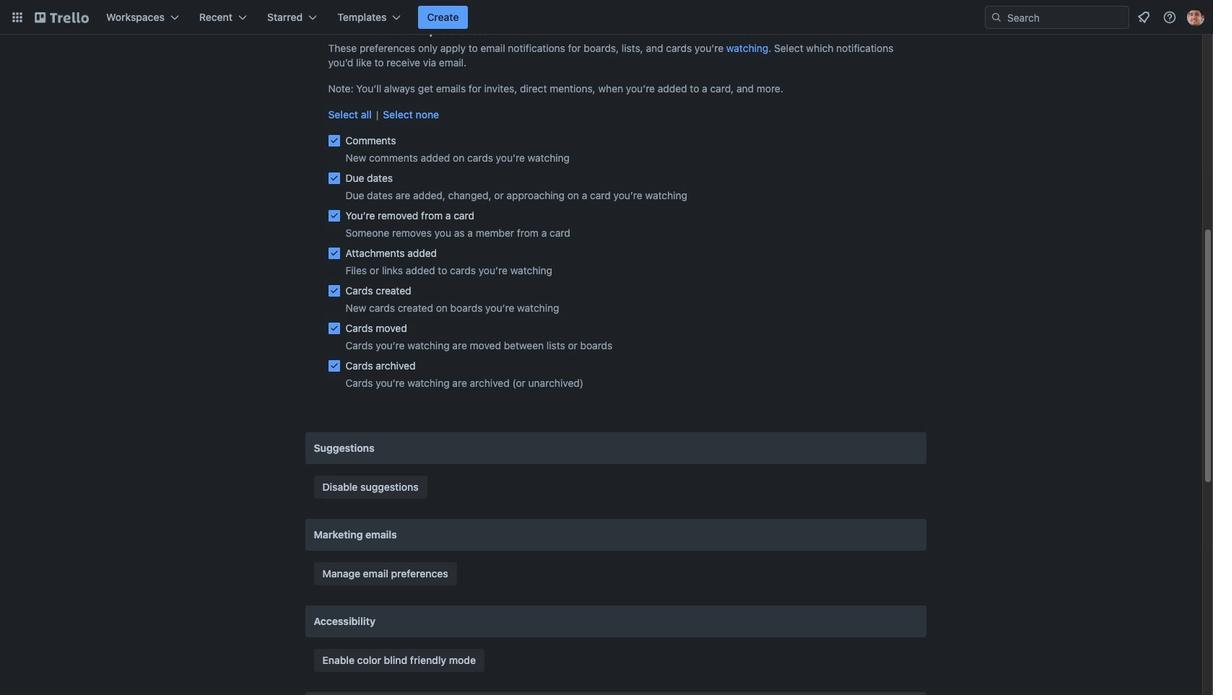 Task type: describe. For each thing, give the bounding box(es) containing it.
search image
[[991, 12, 1003, 23]]

open information menu image
[[1163, 10, 1177, 25]]

Search field
[[985, 6, 1130, 29]]

primary element
[[0, 0, 1213, 35]]



Task type: locate. For each thing, give the bounding box(es) containing it.
james peterson (jamespeterson93) image
[[1187, 9, 1205, 26]]

back to home image
[[35, 6, 89, 29]]

0 notifications image
[[1135, 9, 1153, 26]]



Task type: vqa. For each thing, say whether or not it's contained in the screenshot.
second + from the bottom
no



